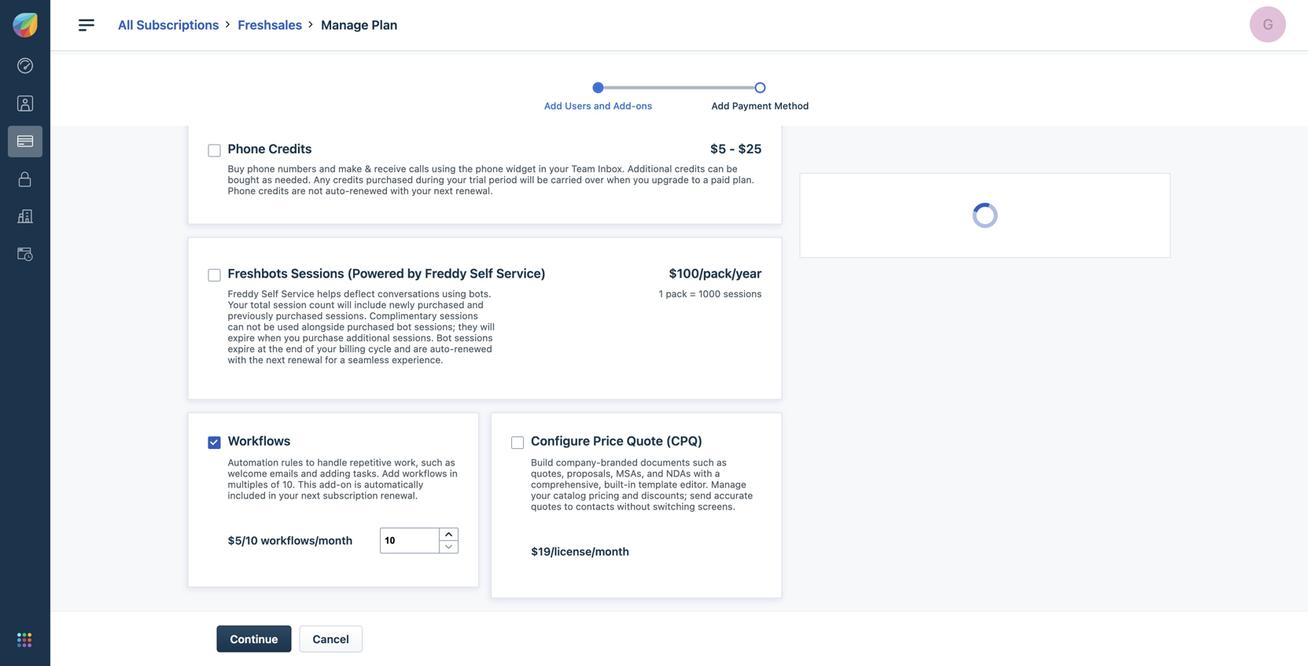 Task type: describe. For each thing, give the bounding box(es) containing it.
2 vertical spatial will
[[481, 321, 495, 332]]

manage plan
[[321, 17, 398, 32]]

all
[[118, 17, 133, 32]]

your left trial
[[447, 174, 467, 185]]

comprehensive,
[[531, 479, 602, 490]]

$5/10 workflows/month
[[228, 535, 353, 548]]

this
[[298, 479, 317, 490]]

complimentary
[[370, 310, 437, 321]]

1 vertical spatial sessions
[[440, 310, 478, 321]]

in inside buy phone numbers and make & receive calls using the phone widget in your team inbox. additional credits can be bought as needed. any credits purchased during your trial period will be carried over when you upgrade to a paid plan. phone credits are not auto-renewed with your next renewal.
[[539, 163, 547, 174]]

alongside
[[302, 321, 345, 332]]

numbers
[[278, 163, 317, 174]]

price
[[593, 434, 624, 449]]

team
[[572, 163, 596, 174]]

to inside buy phone numbers and make & receive calls using the phone widget in your team inbox. additional credits can be bought as needed. any credits purchased during your trial period will be carried over when you upgrade to a paid plan. phone credits are not auto-renewed with your next renewal.
[[692, 174, 701, 185]]

to inside build company-branded documents such as quotes, proposals, msas, and ndas with a comprehensive, built-in template editor. manage your catalog pricing and discounts; send accurate quotes to contacts without switching screens.
[[564, 501, 573, 513]]

0 horizontal spatial sessions.
[[326, 310, 367, 321]]

accurate
[[715, 490, 753, 501]]

for
[[325, 354, 338, 365]]

profile picture image
[[1251, 6, 1287, 42]]

your inside automation rules to handle repetitive work, such as welcome emails and adding tasks. add workflows in multiples of 10. this add-on is automatically included in your next subscription renewal.
[[279, 490, 299, 501]]

automation rules to handle repetitive work, such as welcome emails and adding tasks. add workflows in multiples of 10. this add-on is automatically included in your next subscription renewal.
[[228, 457, 458, 501]]

a inside buy phone numbers and make & receive calls using the phone widget in your team inbox. additional credits can be bought as needed. any credits purchased during your trial period will be carried over when you upgrade to a paid plan. phone credits are not auto-renewed with your next renewal.
[[703, 174, 709, 185]]

my subscriptions image
[[17, 134, 33, 149]]

2 / from the left
[[732, 266, 736, 281]]

emails
[[270, 468, 298, 479]]

over
[[585, 174, 604, 185]]

upgrade
[[652, 174, 689, 185]]

bought
[[228, 174, 259, 185]]

in inside build company-branded documents such as quotes, proposals, msas, and ndas with a comprehensive, built-in template editor. manage your catalog pricing and discounts; send accurate quotes to contacts without switching screens.
[[628, 479, 636, 490]]

include
[[354, 299, 387, 310]]

seamless
[[348, 354, 389, 365]]

2 vertical spatial sessions
[[455, 332, 493, 343]]

your inside build company-branded documents such as quotes, proposals, msas, and ndas with a comprehensive, built-in template editor. manage your catalog pricing and discounts; send accurate quotes to contacts without switching screens.
[[531, 490, 551, 501]]

purchased inside buy phone numbers and make & receive calls using the phone widget in your team inbox. additional credits can be bought as needed. any credits purchased during your trial period will be carried over when you upgrade to a paid plan. phone credits are not auto-renewed with your next renewal.
[[366, 174, 413, 185]]

freddy inside freddy self service helps deflect conversations using bots. your total session count will include newly purchased and previously purchased sessions. complimentary sessions can not be used alongside purchased bot sessions; they will expire when you purchase additional sessions. bot sessions expire at the end of your billing cycle and are auto-renewed with the next renewal for a seamless experience.
[[228, 288, 259, 299]]

1 horizontal spatial be
[[537, 174, 548, 185]]

paid
[[711, 174, 730, 185]]

helps
[[317, 288, 341, 299]]

0 horizontal spatial the
[[249, 354, 264, 365]]

inbox.
[[598, 163, 625, 174]]

1000
[[699, 288, 721, 299]]

2 expire from the top
[[228, 343, 255, 354]]

any
[[314, 174, 331, 185]]

handle
[[317, 457, 347, 468]]

in right workflows
[[450, 468, 458, 479]]

tasks.
[[353, 468, 380, 479]]

and left add- at the left of page
[[594, 100, 611, 111]]

cancel
[[313, 633, 349, 646]]

service
[[281, 288, 315, 299]]

(cpq)
[[666, 434, 703, 449]]

security image
[[17, 171, 33, 187]]

carried
[[551, 174, 582, 185]]

all subscriptions
[[118, 17, 219, 32]]

your down calls
[[412, 185, 431, 196]]

0 vertical spatial manage
[[321, 17, 369, 32]]

such inside build company-branded documents such as quotes, proposals, msas, and ndas with a comprehensive, built-in template editor. manage your catalog pricing and discounts; send accurate quotes to contacts without switching screens.
[[693, 457, 714, 468]]

and inside buy phone numbers and make & receive calls using the phone widget in your team inbox. additional credits can be bought as needed. any credits purchased during your trial period will be carried over when you upgrade to a paid plan. phone credits are not auto-renewed with your next renewal.
[[319, 163, 336, 174]]

quote
[[627, 434, 663, 449]]

1 horizontal spatial the
[[269, 343, 283, 354]]

period
[[489, 174, 518, 185]]

your left team
[[549, 163, 569, 174]]

configure price quote (cpq)
[[531, 434, 703, 449]]

automation
[[228, 457, 279, 468]]

workflows
[[228, 434, 291, 449]]

$5 - $25
[[711, 141, 762, 156]]

renewal. inside automation rules to handle repetitive work, such as welcome emails and adding tasks. add workflows in multiples of 10. this add-on is automatically included in your next subscription renewal.
[[381, 490, 418, 501]]

build
[[531, 457, 554, 468]]

welcome
[[228, 468, 267, 479]]

end
[[286, 343, 303, 354]]

1 vertical spatial sessions.
[[393, 332, 434, 343]]

year
[[736, 266, 762, 281]]

in left 10. at the left bottom of page
[[269, 490, 276, 501]]

build company-branded documents such as quotes, proposals, msas, and ndas with a comprehensive, built-in template editor. manage your catalog pricing and discounts; send accurate quotes to contacts without switching screens.
[[531, 457, 753, 513]]

can inside freddy self service helps deflect conversations using bots. your total session count will include newly purchased and previously purchased sessions. complimentary sessions can not be used alongside purchased bot sessions; they will expire when you purchase additional sessions. bot sessions expire at the end of your billing cycle and are auto-renewed with the next renewal for a seamless experience.
[[228, 321, 244, 332]]

phone inside buy phone numbers and make & receive calls using the phone widget in your team inbox. additional credits can be bought as needed. any credits purchased during your trial period will be carried over when you upgrade to a paid plan. phone credits are not auto-renewed with your next renewal.
[[228, 185, 256, 196]]

users
[[565, 100, 592, 111]]

to inside automation rules to handle repetitive work, such as welcome emails and adding tasks. add workflows in multiples of 10. this add-on is automatically included in your next subscription renewal.
[[306, 457, 315, 468]]

freddy self service helps deflect conversations using bots. your total session count will include newly purchased and previously purchased sessions. complimentary sessions can not be used alongside purchased bot sessions; they will expire when you purchase additional sessions. bot sessions expire at the end of your billing cycle and are auto-renewed with the next renewal for a seamless experience.
[[228, 288, 495, 365]]

renewed inside buy phone numbers and make & receive calls using the phone widget in your team inbox. additional credits can be bought as needed. any credits purchased during your trial period will be carried over when you upgrade to a paid plan. phone credits are not auto-renewed with your next renewal.
[[350, 185, 388, 196]]

payment
[[733, 100, 772, 111]]

add users and add-ons
[[544, 100, 653, 111]]

purchased down service
[[276, 310, 323, 321]]

be inside freddy self service helps deflect conversations using bots. your total session count will include newly purchased and previously purchased sessions. complimentary sessions can not be used alongside purchased bot sessions; they will expire when you purchase additional sessions. bot sessions expire at the end of your billing cycle and are auto-renewed with the next renewal for a seamless experience.
[[264, 321, 275, 332]]

screens.
[[698, 501, 736, 513]]

a inside freddy self service helps deflect conversations using bots. your total session count will include newly purchased and previously purchased sessions. complimentary sessions can not be used alongside purchased bot sessions; they will expire when you purchase additional sessions. bot sessions expire at the end of your billing cycle and are auto-renewed with the next renewal for a seamless experience.
[[340, 354, 345, 365]]

built-
[[605, 479, 628, 490]]

organization image
[[17, 209, 33, 225]]

automatically
[[364, 479, 424, 490]]

$100 / pack / year
[[669, 266, 762, 281]]

0 vertical spatial freddy
[[425, 266, 467, 281]]

2 horizontal spatial be
[[727, 163, 738, 174]]

$100
[[669, 266, 700, 281]]

next inside freddy self service helps deflect conversations using bots. your total session count will include newly purchased and previously purchased sessions. complimentary sessions can not be used alongside purchased bot sessions; they will expire when you purchase additional sessions. bot sessions expire at the end of your billing cycle and are auto-renewed with the next renewal for a seamless experience.
[[266, 354, 285, 365]]

1 expire from the top
[[228, 332, 255, 343]]

as inside buy phone numbers and make & receive calls using the phone widget in your team inbox. additional credits can be bought as needed. any credits purchased during your trial period will be carried over when you upgrade to a paid plan. phone credits are not auto-renewed with your next renewal.
[[262, 174, 272, 185]]

previously
[[228, 310, 273, 321]]

bot
[[397, 321, 412, 332]]

1 horizontal spatial credits
[[333, 174, 364, 185]]

proposals,
[[567, 468, 614, 479]]

method
[[775, 100, 809, 111]]

freshbots
[[228, 266, 288, 281]]

newly
[[389, 299, 415, 310]]

you inside buy phone numbers and make & receive calls using the phone widget in your team inbox. additional credits can be bought as needed. any credits purchased during your trial period will be carried over when you upgrade to a paid plan. phone credits are not auto-renewed with your next renewal.
[[633, 174, 650, 185]]

your
[[228, 299, 248, 310]]

by
[[407, 266, 422, 281]]

bots.
[[469, 288, 492, 299]]

multiples
[[228, 479, 268, 490]]

freshworks icon image
[[13, 13, 38, 38]]

phone credits
[[228, 141, 312, 156]]

when inside buy phone numbers and make & receive calls using the phone widget in your team inbox. additional credits can be bought as needed. any credits purchased during your trial period will be carried over when you upgrade to a paid plan. phone credits are not auto-renewed with your next renewal.
[[607, 174, 631, 185]]

1 pack = 1000 sessions
[[659, 288, 762, 299]]

and left ndas at the bottom right of the page
[[647, 468, 664, 479]]

$5
[[711, 141, 727, 156]]

freshsales link
[[238, 17, 302, 32]]

template
[[639, 479, 678, 490]]

on
[[341, 479, 352, 490]]

and down msas,
[[622, 490, 639, 501]]

is
[[354, 479, 362, 490]]

-
[[730, 141, 735, 156]]

repetitive
[[350, 457, 392, 468]]

self inside freddy self service helps deflect conversations using bots. your total session count will include newly purchased and previously purchased sessions. complimentary sessions can not be used alongside purchased bot sessions; they will expire when you purchase additional sessions. bot sessions expire at the end of your billing cycle and are auto-renewed with the next renewal for a seamless experience.
[[261, 288, 279, 299]]

session
[[273, 299, 307, 310]]

subscription
[[323, 490, 378, 501]]



Task type: vqa. For each thing, say whether or not it's contained in the screenshot.
the "My Subscriptions" image
yes



Task type: locate. For each thing, give the bounding box(es) containing it.
1 horizontal spatial as
[[445, 457, 456, 468]]

when
[[607, 174, 631, 185], [258, 332, 281, 343]]

0 vertical spatial of
[[305, 343, 314, 354]]

manage up 'screens.'
[[711, 479, 747, 490]]

1 horizontal spatial will
[[481, 321, 495, 332]]

not inside buy phone numbers and make & receive calls using the phone widget in your team inbox. additional credits can be bought as needed. any credits purchased during your trial period will be carried over when you upgrade to a paid plan. phone credits are not auto-renewed with your next renewal.
[[308, 185, 323, 196]]

=
[[690, 288, 696, 299]]

0 vertical spatial are
[[292, 185, 306, 196]]

freshbots sessions (powered by freddy self service)
[[228, 266, 546, 281]]

sessions. up experience.
[[393, 332, 434, 343]]

renewed down they
[[454, 343, 492, 354]]

1 horizontal spatial can
[[708, 163, 724, 174]]

conversations
[[378, 288, 440, 299]]

cycle
[[368, 343, 392, 354]]

pack up the 1 pack = 1000 sessions
[[704, 266, 732, 281]]

0 horizontal spatial self
[[261, 288, 279, 299]]

1 vertical spatial renewed
[[454, 343, 492, 354]]

and
[[594, 100, 611, 111], [319, 163, 336, 174], [467, 299, 484, 310], [394, 343, 411, 354], [301, 468, 318, 479], [647, 468, 664, 479], [622, 490, 639, 501]]

0 vertical spatial next
[[434, 185, 453, 196]]

2 vertical spatial to
[[564, 501, 573, 513]]

1 horizontal spatial are
[[414, 343, 428, 354]]

experience.
[[392, 354, 444, 365]]

and up they
[[467, 299, 484, 310]]

auto- inside freddy self service helps deflect conversations using bots. your total session count will include newly purchased and previously purchased sessions. complimentary sessions can not be used alongside purchased bot sessions; they will expire when you purchase additional sessions. bot sessions expire at the end of your billing cycle and are auto-renewed with the next renewal for a seamless experience.
[[430, 343, 454, 354]]

as
[[262, 174, 272, 185], [445, 457, 456, 468], [717, 457, 727, 468]]

1 vertical spatial with
[[228, 354, 246, 365]]

1 phone from the top
[[228, 141, 266, 156]]

with left at
[[228, 354, 246, 365]]

0 vertical spatial can
[[708, 163, 724, 174]]

freshsales
[[238, 17, 302, 32]]

a right editor.
[[715, 468, 720, 479]]

phone left widget
[[476, 163, 504, 174]]

page loading alert
[[973, 203, 998, 228]]

freshworks switcher image
[[17, 634, 31, 648]]

discounts;
[[641, 490, 688, 501]]

0 vertical spatial a
[[703, 174, 709, 185]]

0 horizontal spatial add
[[382, 468, 400, 479]]

you inside freddy self service helps deflect conversations using bots. your total session count will include newly purchased and previously purchased sessions. complimentary sessions can not be used alongside purchased bot sessions; they will expire when you purchase additional sessions. bot sessions expire at the end of your billing cycle and are auto-renewed with the next renewal for a seamless experience.
[[284, 332, 300, 343]]

such right work,
[[421, 457, 443, 468]]

such
[[421, 457, 443, 468], [693, 457, 714, 468]]

of left 10. at the left bottom of page
[[271, 479, 280, 490]]

0 vertical spatial renewed
[[350, 185, 388, 196]]

phone
[[228, 141, 266, 156], [228, 185, 256, 196]]

such inside automation rules to handle repetitive work, such as welcome emails and adding tasks. add workflows in multiples of 10. this add-on is automatically included in your next subscription renewal.
[[421, 457, 443, 468]]

1 vertical spatial to
[[306, 457, 315, 468]]

all subscriptions link
[[118, 17, 219, 32]]

add left the users
[[544, 100, 563, 111]]

be left used
[[264, 321, 275, 332]]

1 vertical spatial phone
[[228, 185, 256, 196]]

2 vertical spatial a
[[715, 468, 720, 479]]

renewal. right during
[[456, 185, 493, 196]]

can down your
[[228, 321, 244, 332]]

of right the end
[[305, 343, 314, 354]]

0 vertical spatial phone
[[228, 141, 266, 156]]

0 horizontal spatial to
[[306, 457, 315, 468]]

1
[[659, 288, 664, 299]]

1 horizontal spatial auto-
[[430, 343, 454, 354]]

credits left &
[[333, 174, 364, 185]]

0 horizontal spatial when
[[258, 332, 281, 343]]

to right the rules
[[306, 457, 315, 468]]

1 vertical spatial can
[[228, 321, 244, 332]]

0 vertical spatial self
[[470, 266, 493, 281]]

add inside automation rules to handle repetitive work, such as welcome emails and adding tasks. add workflows in multiples of 10. this add-on is automatically included in your next subscription renewal.
[[382, 468, 400, 479]]

2 horizontal spatial will
[[520, 174, 535, 185]]

work,
[[395, 457, 419, 468]]

add for add users and add-ons
[[544, 100, 563, 111]]

2 phone from the left
[[476, 163, 504, 174]]

sessions
[[724, 288, 762, 299], [440, 310, 478, 321], [455, 332, 493, 343]]

add right tasks. at left
[[382, 468, 400, 479]]

and down bot
[[394, 343, 411, 354]]

auto- inside buy phone numbers and make & receive calls using the phone widget in your team inbox. additional credits can be bought as needed. any credits purchased during your trial period will be carried over when you upgrade to a paid plan. phone credits are not auto-renewed with your next renewal.
[[326, 185, 350, 196]]

1 vertical spatial freddy
[[228, 288, 259, 299]]

0 vertical spatial sessions
[[724, 288, 762, 299]]

0 vertical spatial to
[[692, 174, 701, 185]]

2 horizontal spatial next
[[434, 185, 453, 196]]

0 horizontal spatial /
[[700, 266, 704, 281]]

$25
[[739, 141, 762, 156]]

1 horizontal spatial renewed
[[454, 343, 492, 354]]

2 horizontal spatial credits
[[675, 163, 706, 174]]

0 horizontal spatial manage
[[321, 17, 369, 32]]

1 vertical spatial not
[[247, 321, 261, 332]]

0 horizontal spatial pack
[[666, 288, 688, 299]]

receive
[[374, 163, 406, 174]]

your
[[549, 163, 569, 174], [447, 174, 467, 185], [412, 185, 431, 196], [317, 343, 337, 354], [279, 490, 299, 501], [531, 490, 551, 501]]

1 horizontal spatial you
[[633, 174, 650, 185]]

0 horizontal spatial can
[[228, 321, 244, 332]]

0 vertical spatial will
[[520, 174, 535, 185]]

be left the carried
[[537, 174, 548, 185]]

$5/10
[[228, 535, 258, 548]]

when right over
[[607, 174, 631, 185]]

the right at
[[269, 343, 283, 354]]

0 horizontal spatial a
[[340, 354, 345, 365]]

ndas
[[667, 468, 691, 479]]

using right calls
[[432, 163, 456, 174]]

1 horizontal spatial freddy
[[425, 266, 467, 281]]

0 horizontal spatial will
[[337, 299, 352, 310]]

1 vertical spatial next
[[266, 354, 285, 365]]

next inside automation rules to handle repetitive work, such as welcome emails and adding tasks. add workflows in multiples of 10. this add-on is automatically included in your next subscription renewal.
[[301, 490, 320, 501]]

can down "$5"
[[708, 163, 724, 174]]

credits down numbers
[[259, 185, 289, 196]]

1 vertical spatial auto-
[[430, 343, 454, 354]]

0 vertical spatial renewal.
[[456, 185, 493, 196]]

with up send
[[694, 468, 713, 479]]

1 horizontal spatial to
[[564, 501, 573, 513]]

using inside buy phone numbers and make & receive calls using the phone widget in your team inbox. additional credits can be bought as needed. any credits purchased during your trial period will be carried over when you upgrade to a paid plan. phone credits are not auto-renewed with your next renewal.
[[432, 163, 456, 174]]

0 vertical spatial pack
[[704, 266, 732, 281]]

0 horizontal spatial as
[[262, 174, 272, 185]]

0 horizontal spatial next
[[266, 354, 285, 365]]

0 horizontal spatial auto-
[[326, 185, 350, 196]]

msas,
[[616, 468, 645, 479]]

you
[[633, 174, 650, 185], [284, 332, 300, 343]]

and inside automation rules to handle repetitive work, such as welcome emails and adding tasks. add workflows in multiples of 10. this add-on is automatically included in your next subscription renewal.
[[301, 468, 318, 479]]

when left the end
[[258, 332, 281, 343]]

renewal. inside buy phone numbers and make & receive calls using the phone widget in your team inbox. additional credits can be bought as needed. any credits purchased during your trial period will be carried over when you upgrade to a paid plan. phone credits are not auto-renewed with your next renewal.
[[456, 185, 493, 196]]

next inside buy phone numbers and make & receive calls using the phone widget in your team inbox. additional credits can be bought as needed. any credits purchased during your trial period will be carried over when you upgrade to a paid plan. phone credits are not auto-renewed with your next renewal.
[[434, 185, 453, 196]]

10.
[[283, 479, 295, 490]]

auto-
[[326, 185, 350, 196], [430, 343, 454, 354]]

the inside buy phone numbers and make & receive calls using the phone widget in your team inbox. additional credits can be bought as needed. any credits purchased during your trial period will be carried over when you upgrade to a paid plan. phone credits are not auto-renewed with your next renewal.
[[459, 163, 473, 174]]

with down receive
[[391, 185, 409, 196]]

add left payment
[[712, 100, 730, 111]]

with inside freddy self service helps deflect conversations using bots. your total session count will include newly purchased and previously purchased sessions. complimentary sessions can not be used alongside purchased bot sessions; they will expire when you purchase additional sessions. bot sessions expire at the end of your billing cycle and are auto-renewed with the next renewal for a seamless experience.
[[228, 354, 246, 365]]

phone down phone credits
[[247, 163, 275, 174]]

add payment method
[[712, 100, 809, 111]]

calls
[[409, 163, 429, 174]]

sessions up 'bot'
[[440, 310, 478, 321]]

needed.
[[275, 174, 311, 185]]

0 horizontal spatial not
[[247, 321, 261, 332]]

additional
[[628, 163, 672, 174]]

will right period
[[520, 174, 535, 185]]

contacts
[[576, 501, 615, 513]]

as inside build company-branded documents such as quotes, proposals, msas, and ndas with a comprehensive, built-in template editor. manage your catalog pricing and discounts; send accurate quotes to contacts without switching screens.
[[717, 457, 727, 468]]

renewed
[[350, 185, 388, 196], [454, 343, 492, 354]]

renewal
[[288, 354, 322, 365]]

cancel button
[[299, 626, 363, 653]]

0 horizontal spatial credits
[[259, 185, 289, 196]]

with inside buy phone numbers and make & receive calls using the phone widget in your team inbox. additional credits can be bought as needed. any credits purchased during your trial period will be carried over when you upgrade to a paid plan. phone credits are not auto-renewed with your next renewal.
[[391, 185, 409, 196]]

at
[[258, 343, 266, 354]]

configure
[[531, 434, 590, 449]]

1 horizontal spatial renewal.
[[456, 185, 493, 196]]

self up bots.
[[470, 266, 493, 281]]

using left bots.
[[442, 288, 466, 299]]

freddy up previously
[[228, 288, 259, 299]]

total
[[251, 299, 271, 310]]

renewal. down workflows
[[381, 490, 418, 501]]

are left 'bot'
[[414, 343, 428, 354]]

manage
[[321, 17, 369, 32], [711, 479, 747, 490]]

0 horizontal spatial be
[[264, 321, 275, 332]]

the left the end
[[249, 354, 264, 365]]

/ up 1000
[[700, 266, 704, 281]]

sessions down year
[[724, 288, 762, 299]]

0 vertical spatial using
[[432, 163, 456, 174]]

2 horizontal spatial with
[[694, 468, 713, 479]]

rules
[[281, 457, 303, 468]]

auto- down the sessions;
[[430, 343, 454, 354]]

in up without
[[628, 479, 636, 490]]

adding
[[320, 468, 351, 479]]

None checkbox
[[208, 144, 221, 157], [208, 437, 221, 449], [208, 144, 221, 157], [208, 437, 221, 449]]

branded
[[601, 457, 638, 468]]

and right 10. at the left bottom of page
[[301, 468, 318, 479]]

1 vertical spatial renewal.
[[381, 490, 418, 501]]

1 vertical spatial are
[[414, 343, 428, 354]]

freddy right by on the top of the page
[[425, 266, 467, 281]]

0 horizontal spatial are
[[292, 185, 306, 196]]

plan
[[372, 17, 398, 32]]

not down total
[[247, 321, 261, 332]]

in right widget
[[539, 163, 547, 174]]

when inside freddy self service helps deflect conversations using bots. your total session count will include newly purchased and previously purchased sessions. complimentary sessions can not be used alongside purchased bot sessions; they will expire when you purchase additional sessions. bot sessions expire at the end of your billing cycle and are auto-renewed with the next renewal for a seamless experience.
[[258, 332, 281, 343]]

None checkbox
[[208, 269, 221, 282], [512, 437, 524, 449], [208, 269, 221, 282], [512, 437, 524, 449]]

of inside automation rules to handle repetitive work, such as welcome emails and adding tasks. add workflows in multiples of 10. this add-on is automatically included in your next subscription renewal.
[[271, 479, 280, 490]]

a right for
[[340, 354, 345, 365]]

not inside freddy self service helps deflect conversations using bots. your total session count will include newly purchased and previously purchased sessions. complimentary sessions can not be used alongside purchased bot sessions; they will expire when you purchase additional sessions. bot sessions expire at the end of your billing cycle and are auto-renewed with the next renewal for a seamless experience.
[[247, 321, 261, 332]]

2 phone from the top
[[228, 185, 256, 196]]

0 vertical spatial auto-
[[326, 185, 350, 196]]

without
[[617, 501, 651, 513]]

next right 10. at the left bottom of page
[[301, 490, 320, 501]]

add
[[544, 100, 563, 111], [712, 100, 730, 111], [382, 468, 400, 479]]

1 horizontal spatial a
[[703, 174, 709, 185]]

manage left plan
[[321, 17, 369, 32]]

2 vertical spatial with
[[694, 468, 713, 479]]

you left upgrade
[[633, 174, 650, 185]]

with
[[391, 185, 409, 196], [228, 354, 246, 365], [694, 468, 713, 479]]

neo admin center image
[[17, 58, 33, 74]]

to left paid
[[692, 174, 701, 185]]

self down freshbots
[[261, 288, 279, 299]]

add for add payment method
[[712, 100, 730, 111]]

company-
[[556, 457, 601, 468]]

count
[[309, 299, 335, 310]]

a inside build company-branded documents such as quotes, proposals, msas, and ndas with a comprehensive, built-in template editor. manage your catalog pricing and discounts; send accurate quotes to contacts without switching screens.
[[715, 468, 720, 479]]

are inside buy phone numbers and make & receive calls using the phone widget in your team inbox. additional credits can be bought as needed. any credits purchased during your trial period will be carried over when you upgrade to a paid plan. phone credits are not auto-renewed with your next renewal.
[[292, 185, 306, 196]]

credits
[[675, 163, 706, 174], [333, 174, 364, 185], [259, 185, 289, 196]]

as up accurate
[[717, 457, 727, 468]]

0 horizontal spatial such
[[421, 457, 443, 468]]

buy
[[228, 163, 245, 174]]

sessions right 'bot'
[[455, 332, 493, 343]]

1 horizontal spatial /
[[732, 266, 736, 281]]

sessions. down deflect
[[326, 310, 367, 321]]

your down alongside
[[317, 343, 337, 354]]

2 horizontal spatial a
[[715, 468, 720, 479]]

auto- down make
[[326, 185, 350, 196]]

0 vertical spatial when
[[607, 174, 631, 185]]

of
[[305, 343, 314, 354], [271, 479, 280, 490]]

buy phone numbers and make & receive calls using the phone widget in your team inbox. additional credits can be bought as needed. any credits purchased during your trial period will be carried over when you upgrade to a paid plan. phone credits are not auto-renewed with your next renewal.
[[228, 163, 755, 196]]

1 / from the left
[[700, 266, 704, 281]]

in
[[539, 163, 547, 174], [450, 468, 458, 479], [628, 479, 636, 490], [269, 490, 276, 501]]

are down numbers
[[292, 185, 306, 196]]

pricing
[[589, 490, 620, 501]]

of inside freddy self service helps deflect conversations using bots. your total session count will include newly purchased and previously purchased sessions. complimentary sessions can not be used alongside purchased bot sessions; they will expire when you purchase additional sessions. bot sessions expire at the end of your billing cycle and are auto-renewed with the next renewal for a seamless experience.
[[305, 343, 314, 354]]

during
[[416, 174, 444, 185]]

phone down the buy
[[228, 185, 256, 196]]

1 vertical spatial pack
[[666, 288, 688, 299]]

0 horizontal spatial you
[[284, 332, 300, 343]]

such up editor.
[[693, 457, 714, 468]]

next left the end
[[266, 354, 285, 365]]

not
[[308, 185, 323, 196], [247, 321, 261, 332]]

renewed inside freddy self service helps deflect conversations using bots. your total session count will include newly purchased and previously purchased sessions. complimentary sessions can not be used alongside purchased bot sessions; they will expire when you purchase additional sessions. bot sessions expire at the end of your billing cycle and are auto-renewed with the next renewal for a seamless experience.
[[454, 343, 492, 354]]

1 horizontal spatial manage
[[711, 479, 747, 490]]

0 horizontal spatial freddy
[[228, 288, 259, 299]]

2 such from the left
[[693, 457, 714, 468]]

renewal.
[[456, 185, 493, 196], [381, 490, 418, 501]]

next left trial
[[434, 185, 453, 196]]

not down numbers
[[308, 185, 323, 196]]

1 phone from the left
[[247, 163, 275, 174]]

2 horizontal spatial the
[[459, 163, 473, 174]]

1 horizontal spatial pack
[[704, 266, 732, 281]]

deflect
[[344, 288, 375, 299]]

you up renewal
[[284, 332, 300, 343]]

as right work,
[[445, 457, 456, 468]]

0 horizontal spatial of
[[271, 479, 280, 490]]

to down comprehensive, at left
[[564, 501, 573, 513]]

1 horizontal spatial such
[[693, 457, 714, 468]]

1 horizontal spatial when
[[607, 174, 631, 185]]

purchase
[[303, 332, 344, 343]]

1 vertical spatial will
[[337, 299, 352, 310]]

pack right 1
[[666, 288, 688, 299]]

a
[[703, 174, 709, 185], [340, 354, 345, 365], [715, 468, 720, 479]]

a left paid
[[703, 174, 709, 185]]

your inside freddy self service helps deflect conversations using bots. your total session count will include newly purchased and previously purchased sessions. complimentary sessions can not be used alongside purchased bot sessions; they will expire when you purchase additional sessions. bot sessions expire at the end of your billing cycle and are auto-renewed with the next renewal for a seamless experience.
[[317, 343, 337, 354]]

/ up the 1 pack = 1000 sessions
[[732, 266, 736, 281]]

1 vertical spatial a
[[340, 354, 345, 365]]

1 horizontal spatial sessions.
[[393, 332, 434, 343]]

$19/license/month
[[531, 546, 630, 559]]

1 vertical spatial when
[[258, 332, 281, 343]]

ons
[[636, 100, 653, 111]]

1 horizontal spatial self
[[470, 266, 493, 281]]

documents
[[641, 457, 690, 468]]

credits left paid
[[675, 163, 706, 174]]

the right during
[[459, 163, 473, 174]]

plan.
[[733, 174, 755, 185]]

as right bought
[[262, 174, 272, 185]]

1 horizontal spatial of
[[305, 343, 314, 354]]

will inside buy phone numbers and make & receive calls using the phone widget in your team inbox. additional credits can be bought as needed. any credits purchased during your trial period will be carried over when you upgrade to a paid plan. phone credits are not auto-renewed with your next renewal.
[[520, 174, 535, 185]]

will right count
[[337, 299, 352, 310]]

/
[[700, 266, 704, 281], [732, 266, 736, 281]]

with inside build company-branded documents such as quotes, proposals, msas, and ndas with a comprehensive, built-in template editor. manage your catalog pricing and discounts; send accurate quotes to contacts without switching screens.
[[694, 468, 713, 479]]

0 vertical spatial not
[[308, 185, 323, 196]]

purchased down include on the top of the page
[[347, 321, 394, 332]]

users image
[[17, 96, 33, 112]]

0 horizontal spatial with
[[228, 354, 246, 365]]

your down quotes,
[[531, 490, 551, 501]]

0 vertical spatial sessions.
[[326, 310, 367, 321]]

None number field
[[381, 529, 439, 553]]

they
[[458, 321, 478, 332]]

2 vertical spatial next
[[301, 490, 320, 501]]

(powered
[[347, 266, 404, 281]]

will right they
[[481, 321, 495, 332]]

be down -
[[727, 163, 738, 174]]

0 horizontal spatial renewal.
[[381, 490, 418, 501]]

credits
[[269, 141, 312, 156]]

audit logs image
[[17, 247, 33, 263]]

using inside freddy self service helps deflect conversations using bots. your total session count will include newly purchased and previously purchased sessions. complimentary sessions can not be used alongside purchased bot sessions; they will expire when you purchase additional sessions. bot sessions expire at the end of your billing cycle and are auto-renewed with the next renewal for a seamless experience.
[[442, 288, 466, 299]]

1 horizontal spatial not
[[308, 185, 323, 196]]

1 vertical spatial manage
[[711, 479, 747, 490]]

are inside freddy self service helps deflect conversations using bots. your total session count will include newly purchased and previously purchased sessions. complimentary sessions can not be used alongside purchased bot sessions; they will expire when you purchase additional sessions. bot sessions expire at the end of your billing cycle and are auto-renewed with the next renewal for a seamless experience.
[[414, 343, 428, 354]]

1 horizontal spatial next
[[301, 490, 320, 501]]

and left make
[[319, 163, 336, 174]]

manage inside build company-branded documents such as quotes, proposals, msas, and ndas with a comprehensive, built-in template editor. manage your catalog pricing and discounts; send accurate quotes to contacts without switching screens.
[[711, 479, 747, 490]]

1 such from the left
[[421, 457, 443, 468]]

renewed down &
[[350, 185, 388, 196]]

purchased left during
[[366, 174, 413, 185]]

0 horizontal spatial phone
[[247, 163, 275, 174]]

used
[[278, 321, 299, 332]]

continue
[[230, 633, 278, 646]]

add-
[[614, 100, 636, 111]]

purchased up the sessions;
[[418, 299, 465, 310]]

0 vertical spatial you
[[633, 174, 650, 185]]

phone up the buy
[[228, 141, 266, 156]]

as inside automation rules to handle repetitive work, such as welcome emails and adding tasks. add workflows in multiples of 10. this add-on is automatically included in your next subscription renewal.
[[445, 457, 456, 468]]

can inside buy phone numbers and make & receive calls using the phone widget in your team inbox. additional credits can be bought as needed. any credits purchased during your trial period will be carried over when you upgrade to a paid plan. phone credits are not auto-renewed with your next renewal.
[[708, 163, 724, 174]]

sessions.
[[326, 310, 367, 321], [393, 332, 434, 343]]

2 horizontal spatial to
[[692, 174, 701, 185]]

your down emails
[[279, 490, 299, 501]]



